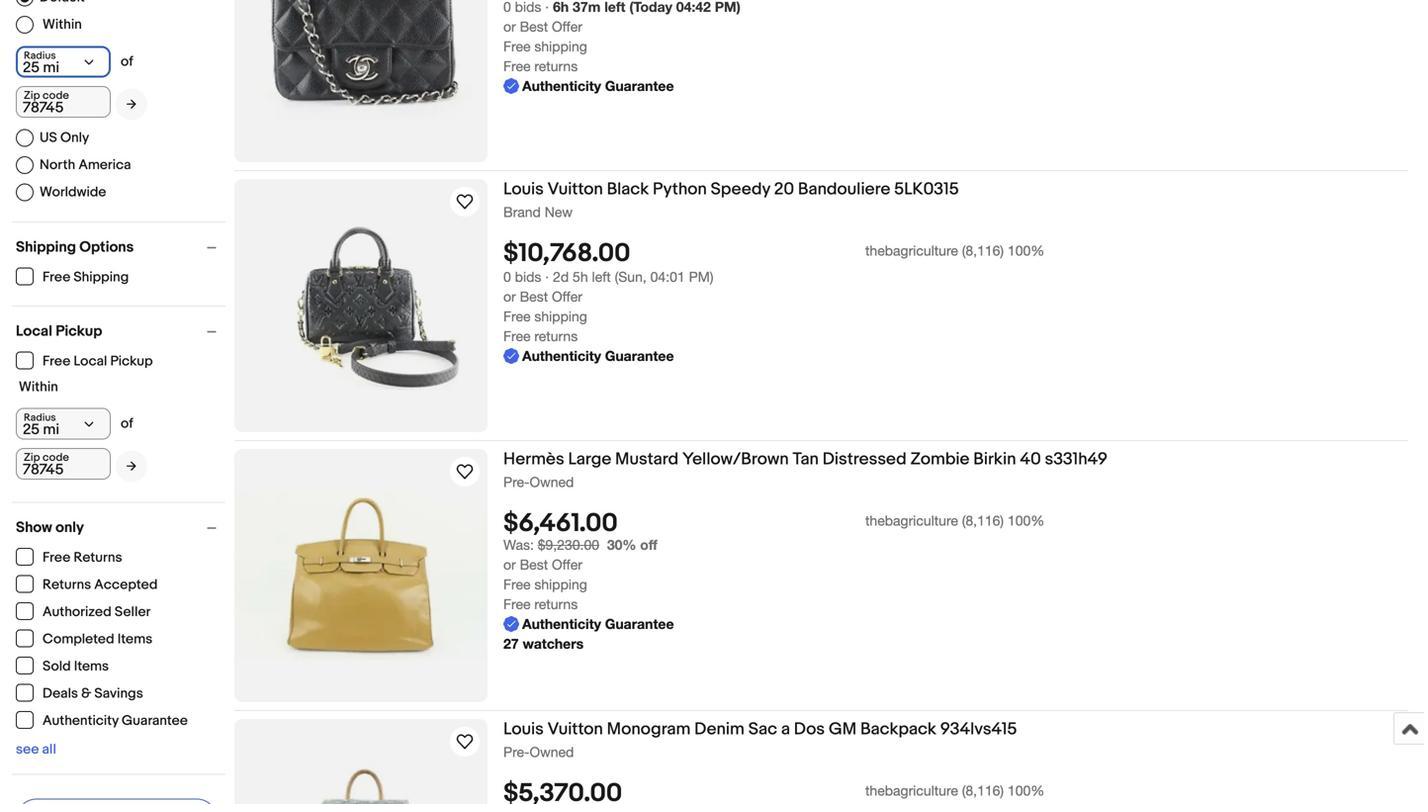 Task type: vqa. For each thing, say whether or not it's contained in the screenshot.
1st or
yes



Task type: describe. For each thing, give the bounding box(es) containing it.
hermès large mustard yellow/brown tan distressed zombie birkin 40 s331h49 link
[[503, 449, 1409, 473]]

(8,116) for thebagriculture (8,116) 100%
[[962, 783, 1004, 799]]

or best offer free shipping free returns authenticity guarantee
[[503, 18, 674, 94]]

thebagriculture for thebagriculture (8,116) 100%
[[866, 783, 958, 799]]

show only
[[16, 519, 84, 537]]

returns inside or best offer free shipping free returns authenticity guarantee
[[535, 58, 578, 74]]

or inside thebagriculture (8,116) 100% was: $9,230.00 30% off or best offer free shipping free returns authenticity guarantee 27 watchers
[[503, 557, 516, 573]]

guarantee inside thebagriculture (8,116) 100% 0 bids · 2d 5h left (sun, 04:01 pm) or best offer free shipping free returns authenticity guarantee
[[605, 348, 674, 364]]

authorized seller link
[[16, 602, 152, 621]]

python
[[653, 179, 707, 200]]

sold items link
[[16, 657, 110, 675]]

30%
[[607, 537, 636, 553]]

0 horizontal spatial pickup
[[56, 322, 102, 340]]

shipping inside thebagriculture (8,116) 100% 0 bids · 2d 5h left (sun, 04:01 pm) or best offer free shipping free returns authenticity guarantee
[[535, 308, 587, 325]]

free local pickup
[[43, 353, 153, 370]]

0 vertical spatial returns
[[74, 549, 122, 566]]

large
[[568, 449, 612, 470]]

authenticity inside 'link'
[[43, 713, 119, 730]]

2 apply within filter image from the top
[[127, 460, 137, 473]]

authorized seller
[[43, 604, 151, 621]]

1 authenticity guarantee text field from the top
[[503, 76, 674, 96]]

us only
[[40, 129, 89, 146]]

see all
[[16, 741, 56, 758]]

1 vertical spatial returns
[[43, 577, 91, 594]]

free returns link
[[16, 548, 123, 566]]

completed items
[[43, 631, 153, 648]]

100% for thebagriculture (8,116) 100% 0 bids · 2d 5h left (sun, 04:01 pm) or best offer free shipping free returns authenticity guarantee
[[1008, 243, 1045, 259]]

authenticity inside thebagriculture (8,116) 100% 0 bids · 2d 5h left (sun, 04:01 pm) or best offer free shipping free returns authenticity guarantee
[[522, 348, 601, 364]]

offer inside or best offer free shipping free returns authenticity guarantee
[[552, 18, 583, 35]]

1 vertical spatial within
[[19, 379, 58, 396]]

guarantee inside thebagriculture (8,116) 100% was: $9,230.00 30% off or best offer free shipping free returns authenticity guarantee 27 watchers
[[605, 616, 674, 632]]

authenticity guarantee link
[[16, 711, 189, 730]]

louis vuitton black python speedy 20 bandouliere  5lk0315 link
[[503, 179, 1409, 203]]

$6,461.00
[[503, 509, 618, 539]]

100% for thebagriculture (8,116) 100%
[[1008, 783, 1045, 799]]

bids
[[515, 269, 541, 285]]

40
[[1020, 449, 1041, 470]]

hermès large mustard yellow/brown tan distressed zombie birkin 40 s331h49 heading
[[503, 449, 1108, 470]]

brand
[[503, 204, 541, 220]]

left
[[592, 269, 611, 285]]

america
[[78, 157, 131, 173]]

local pickup button
[[16, 322, 226, 340]]

shipping inside thebagriculture (8,116) 100% was: $9,230.00 30% off or best offer free shipping free returns authenticity guarantee 27 watchers
[[535, 576, 587, 593]]

&
[[81, 685, 91, 702]]

watchers
[[523, 636, 584, 652]]

best inside or best offer free shipping free returns authenticity guarantee
[[520, 18, 548, 35]]

show only button
[[16, 519, 226, 537]]

seller
[[115, 604, 151, 621]]

louis vuitton  monogram denim sac a dos gm backpack 934lvs415 heading
[[503, 719, 1017, 740]]

north america
[[40, 157, 131, 173]]

2 authenticity guarantee text field from the top
[[503, 614, 674, 634]]

chanel black quilted caviar leather mini square classic flap shw rare 19c26a image
[[234, 0, 488, 120]]

(8,116) for thebagriculture (8,116) 100% was: $9,230.00 30% off or best offer free shipping free returns authenticity guarantee 27 watchers
[[962, 513, 1004, 529]]

gm
[[829, 719, 857, 740]]

free local pickup link
[[16, 352, 154, 370]]

20
[[774, 179, 794, 200]]

off
[[640, 537, 658, 553]]

distressed
[[823, 449, 907, 470]]

hermès large mustard yellow/brown tan distressed zombie birkin 40 s331h49 image
[[234, 491, 488, 660]]

thebagriculture (8,116) 100% was: $9,230.00 30% off or best offer free shipping free returns authenticity guarantee 27 watchers
[[503, 513, 1045, 652]]

thebagriculture for thebagriculture (8,116) 100% 0 bids · 2d 5h left (sun, 04:01 pm) or best offer free shipping free returns authenticity guarantee
[[866, 243, 958, 259]]

pre- for louis vuitton  monogram denim sac a dos gm backpack 934lvs415
[[503, 744, 530, 760]]

authenticity inside or best offer free shipping free returns authenticity guarantee
[[522, 78, 601, 94]]

savings
[[94, 685, 143, 702]]

watch louis vuitton black python speedy 20 bandouliere  5lk0315 image
[[453, 190, 477, 214]]

·
[[545, 269, 549, 285]]

north america link
[[16, 156, 131, 174]]

louis vuitton black python speedy 20 bandouliere  5lk0315 image
[[234, 221, 488, 390]]

louis vuitton  monogram denim sac a dos gm backpack 934lvs415 link
[[503, 719, 1409, 743]]

denim
[[695, 719, 745, 740]]

monogram
[[607, 719, 691, 740]]

us only link
[[16, 129, 89, 147]]

shipping options button
[[16, 238, 226, 256]]

27
[[503, 636, 519, 652]]

north
[[40, 157, 75, 173]]

louis vuitton  monogram denim sac a dos gm backpack 934lvs415 pre-owned
[[503, 719, 1017, 760]]

us
[[40, 129, 57, 146]]

free shipping link
[[16, 268, 130, 286]]

returns accepted link
[[16, 575, 159, 594]]

returns inside thebagriculture (8,116) 100% was: $9,230.00 30% off or best offer free shipping free returns authenticity guarantee 27 watchers
[[535, 596, 578, 612]]

shipping inside or best offer free shipping free returns authenticity guarantee
[[535, 38, 587, 55]]

deals & savings link
[[16, 684, 144, 702]]

birkin
[[974, 449, 1016, 470]]

1 apply within filter image from the top
[[127, 98, 137, 111]]

dos
[[794, 719, 825, 740]]

items for sold items
[[74, 658, 109, 675]]

returns inside thebagriculture (8,116) 100% 0 bids · 2d 5h left (sun, 04:01 pm) or best offer free shipping free returns authenticity guarantee
[[535, 328, 578, 344]]

04:01
[[651, 269, 685, 285]]

tan
[[793, 449, 819, 470]]

louis for louis vuitton black python speedy 20 bandouliere  5lk0315
[[503, 179, 544, 200]]

completed items link
[[16, 630, 154, 648]]

2d
[[553, 269, 569, 285]]

hermès
[[503, 449, 564, 470]]

bandouliere
[[798, 179, 891, 200]]

see all button
[[16, 741, 56, 758]]

$10,768.00
[[503, 239, 631, 269]]

best inside thebagriculture (8,116) 100% was: $9,230.00 30% off or best offer free shipping free returns authenticity guarantee 27 watchers
[[520, 557, 548, 573]]



Task type: locate. For each thing, give the bounding box(es) containing it.
1 (8,116) from the top
[[962, 243, 1004, 259]]

1 vertical spatial louis
[[503, 719, 544, 740]]

shipping down options
[[74, 269, 129, 286]]

1 vertical spatial or
[[503, 289, 516, 305]]

show
[[16, 519, 52, 537]]

(8,116) inside thebagriculture (8,116) 100% 0 bids · 2d 5h left (sun, 04:01 pm) or best offer free shipping free returns authenticity guarantee
[[962, 243, 1004, 259]]

a
[[781, 719, 790, 740]]

Authenticity Guarantee text field
[[503, 76, 674, 96], [503, 614, 674, 634]]

authenticity guarantee
[[43, 713, 188, 730]]

0 vertical spatial within
[[43, 16, 82, 33]]

1 vertical spatial shipping
[[74, 269, 129, 286]]

owned for louis
[[530, 744, 574, 760]]

completed
[[43, 631, 114, 648]]

1 returns from the top
[[535, 58, 578, 74]]

2 vertical spatial returns
[[535, 596, 578, 612]]

pre- right watch louis vuitton  monogram denim sac a dos gm backpack 934lvs415 'icon'
[[503, 744, 530, 760]]

1 vertical spatial apply within filter image
[[127, 460, 137, 473]]

items down seller
[[118, 631, 153, 648]]

local pickup
[[16, 322, 102, 340]]

1 horizontal spatial items
[[118, 631, 153, 648]]

1 louis from the top
[[503, 179, 544, 200]]

thebagriculture down 5lk0315
[[866, 243, 958, 259]]

or inside or best offer free shipping free returns authenticity guarantee
[[503, 18, 516, 35]]

1 of from the top
[[121, 53, 133, 70]]

was:
[[503, 537, 534, 553]]

2 100% from the top
[[1008, 513, 1045, 529]]

3 returns from the top
[[535, 596, 578, 612]]

0 vertical spatial vuitton
[[548, 179, 603, 200]]

0 vertical spatial apply within filter image
[[127, 98, 137, 111]]

returns up returns accepted
[[74, 549, 122, 566]]

vuitton for monogram
[[548, 719, 603, 740]]

owned inside louis vuitton  monogram denim sac a dos gm backpack 934lvs415 pre-owned
[[530, 744, 574, 760]]

100% down '934lvs415'
[[1008, 783, 1045, 799]]

sac
[[749, 719, 777, 740]]

2 vertical spatial shipping
[[535, 576, 587, 593]]

vuitton inside louis vuitton  monogram denim sac a dos gm backpack 934lvs415 pre-owned
[[548, 719, 603, 740]]

offer inside thebagriculture (8,116) 100% was: $9,230.00 30% off or best offer free shipping free returns authenticity guarantee 27 watchers
[[552, 557, 583, 573]]

(8,116) for thebagriculture (8,116) 100% 0 bids · 2d 5h left (sun, 04:01 pm) or best offer free shipping free returns authenticity guarantee
[[962, 243, 1004, 259]]

1 vertical spatial authenticity guarantee text field
[[503, 614, 674, 634]]

returns
[[535, 58, 578, 74], [535, 328, 578, 344], [535, 596, 578, 612]]

items up deals & savings
[[74, 658, 109, 675]]

shipping up free shipping 'link' on the left top
[[16, 238, 76, 256]]

3 shipping from the top
[[535, 576, 587, 593]]

1 vertical spatial pickup
[[110, 353, 153, 370]]

0 vertical spatial best
[[520, 18, 548, 35]]

thebagriculture for thebagriculture (8,116) 100% was: $9,230.00 30% off or best offer free shipping free returns authenticity guarantee 27 watchers
[[866, 513, 958, 529]]

934lvs415
[[940, 719, 1017, 740]]

louis for louis vuitton  monogram denim sac a dos gm backpack 934lvs415
[[503, 719, 544, 740]]

(8,116) inside thebagriculture (8,116) 100% was: $9,230.00 30% off or best offer free shipping free returns authenticity guarantee 27 watchers
[[962, 513, 1004, 529]]

2 vertical spatial best
[[520, 557, 548, 573]]

3 best from the top
[[520, 557, 548, 573]]

1 vertical spatial vuitton
[[548, 719, 603, 740]]

(8,116) down '934lvs415'
[[962, 783, 1004, 799]]

pre-
[[503, 474, 530, 490], [503, 744, 530, 760]]

1 horizontal spatial local
[[74, 353, 107, 370]]

100% down 40 on the right of the page
[[1008, 513, 1045, 529]]

local down local pickup dropdown button on the top left of the page
[[74, 353, 107, 370]]

100% inside thebagriculture (8,116) 100% 0 bids · 2d 5h left (sun, 04:01 pm) or best offer free shipping free returns authenticity guarantee
[[1008, 243, 1045, 259]]

1 vertical spatial thebagriculture
[[866, 513, 958, 529]]

2 vertical spatial or
[[503, 557, 516, 573]]

100%
[[1008, 243, 1045, 259], [1008, 513, 1045, 529], [1008, 783, 1045, 799]]

0 vertical spatial returns
[[535, 58, 578, 74]]

thebagriculture inside thebagriculture (8,116) 100% 0 bids · 2d 5h left (sun, 04:01 pm) or best offer free shipping free returns authenticity guarantee
[[866, 243, 958, 259]]

returns accepted
[[43, 577, 158, 594]]

deals
[[43, 685, 78, 702]]

2 louis from the top
[[503, 719, 544, 740]]

5h
[[573, 269, 588, 285]]

guarantee inside 'link'
[[122, 713, 188, 730]]

1 vuitton from the top
[[548, 179, 603, 200]]

3 thebagriculture from the top
[[866, 783, 958, 799]]

thebagriculture inside thebagriculture (8,116) 100% was: $9,230.00 30% off or best offer free shipping free returns authenticity guarantee 27 watchers
[[866, 513, 958, 529]]

louis right watch louis vuitton  monogram denim sac a dos gm backpack 934lvs415 'icon'
[[503, 719, 544, 740]]

owned inside 'hermès large mustard yellow/brown tan distressed zombie birkin 40 s331h49 pre-owned'
[[530, 474, 574, 490]]

pre- down hermès
[[503, 474, 530, 490]]

best inside thebagriculture (8,116) 100% 0 bids · 2d 5h left (sun, 04:01 pm) or best offer free shipping free returns authenticity guarantee
[[520, 289, 548, 305]]

3 (8,116) from the top
[[962, 783, 1004, 799]]

0 vertical spatial of
[[121, 53, 133, 70]]

0 vertical spatial pickup
[[56, 322, 102, 340]]

speedy
[[711, 179, 770, 200]]

100% inside thebagriculture (8,116) 100% was: $9,230.00 30% off or best offer free shipping free returns authenticity guarantee 27 watchers
[[1008, 513, 1045, 529]]

returns
[[74, 549, 122, 566], [43, 577, 91, 594]]

thebagriculture down backpack
[[866, 783, 958, 799]]

only
[[60, 129, 89, 146]]

$9,230.00
[[538, 537, 599, 553]]

1 vertical spatial offer
[[552, 289, 583, 305]]

1 pre- from the top
[[503, 474, 530, 490]]

0 vertical spatial offer
[[552, 18, 583, 35]]

louis vuitton  monogram denim sac a dos gm backpack 934lvs415 image
[[234, 761, 488, 804]]

0 vertical spatial shipping
[[535, 38, 587, 55]]

3 offer from the top
[[552, 557, 583, 573]]

2 of from the top
[[121, 415, 133, 432]]

authorized
[[43, 604, 112, 621]]

1 offer from the top
[[552, 18, 583, 35]]

0 vertical spatial or
[[503, 18, 516, 35]]

0 vertical spatial items
[[118, 631, 153, 648]]

1 vertical spatial local
[[74, 353, 107, 370]]

0 vertical spatial louis
[[503, 179, 544, 200]]

pre- for hermès large mustard yellow/brown tan distressed zombie birkin 40 s331h49
[[503, 474, 530, 490]]

1 vertical spatial of
[[121, 415, 133, 432]]

1 shipping from the top
[[535, 38, 587, 55]]

2 vertical spatial (8,116)
[[962, 783, 1004, 799]]

1 owned from the top
[[530, 474, 574, 490]]

2 owned from the top
[[530, 744, 574, 760]]

worldwide
[[40, 184, 106, 201]]

1 vertical spatial returns
[[535, 328, 578, 344]]

items for completed items
[[118, 631, 153, 648]]

louis up brand
[[503, 179, 544, 200]]

2 vertical spatial offer
[[552, 557, 583, 573]]

3 100% from the top
[[1008, 783, 1045, 799]]

local
[[16, 322, 52, 340], [74, 353, 107, 370]]

backpack
[[861, 719, 937, 740]]

1 best from the top
[[520, 18, 548, 35]]

2 pre- from the top
[[503, 744, 530, 760]]

offer inside thebagriculture (8,116) 100% 0 bids · 2d 5h left (sun, 04:01 pm) or best offer free shipping free returns authenticity guarantee
[[552, 289, 583, 305]]

0 vertical spatial 100%
[[1008, 243, 1045, 259]]

vuitton
[[548, 179, 603, 200], [548, 719, 603, 740]]

local up free local pickup link
[[16, 322, 52, 340]]

deals & savings
[[43, 685, 143, 702]]

pickup up free local pickup link
[[56, 322, 102, 340]]

shipping options
[[16, 238, 134, 256]]

free returns
[[43, 549, 122, 566]]

yellow/brown
[[682, 449, 789, 470]]

2 or from the top
[[503, 289, 516, 305]]

0 horizontal spatial local
[[16, 322, 52, 340]]

2 returns from the top
[[535, 328, 578, 344]]

louis vuitton black python speedy 20 bandouliere  5lk0315 brand new
[[503, 179, 959, 220]]

None text field
[[16, 86, 111, 118], [16, 448, 111, 480], [16, 86, 111, 118], [16, 448, 111, 480]]

owned right watch louis vuitton  monogram denim sac a dos gm backpack 934lvs415 'icon'
[[530, 744, 574, 760]]

apply within filter image
[[127, 98, 137, 111], [127, 460, 137, 473]]

owned down hermès
[[530, 474, 574, 490]]

pm)
[[689, 269, 714, 285]]

2 best from the top
[[520, 289, 548, 305]]

louis vuitton black python speedy 20 bandouliere  5lk0315 heading
[[503, 179, 959, 200]]

0
[[503, 269, 511, 285]]

pickup
[[56, 322, 102, 340], [110, 353, 153, 370]]

mustard
[[615, 449, 679, 470]]

authenticity inside thebagriculture (8,116) 100% was: $9,230.00 30% off or best offer free shipping free returns authenticity guarantee 27 watchers
[[522, 616, 601, 632]]

louis inside louis vuitton black python speedy 20 bandouliere  5lk0315 brand new
[[503, 179, 544, 200]]

1 vertical spatial owned
[[530, 744, 574, 760]]

1 thebagriculture from the top
[[866, 243, 958, 259]]

1 100% from the top
[[1008, 243, 1045, 259]]

returns down free returns link
[[43, 577, 91, 594]]

new
[[545, 204, 573, 220]]

(8,116) down louis vuitton black python speedy 20 bandouliere  5lk0315 "link"
[[962, 243, 1004, 259]]

or inside thebagriculture (8,116) 100% 0 bids · 2d 5h left (sun, 04:01 pm) or best offer free shipping free returns authenticity guarantee
[[503, 289, 516, 305]]

apply within filter image up show only dropdown button
[[127, 460, 137, 473]]

accepted
[[94, 577, 158, 594]]

vuitton for black
[[548, 179, 603, 200]]

black
[[607, 179, 649, 200]]

1 or from the top
[[503, 18, 516, 35]]

1 vertical spatial (8,116)
[[962, 513, 1004, 529]]

2 shipping from the top
[[535, 308, 587, 325]]

owned for hermès
[[530, 474, 574, 490]]

s331h49
[[1045, 449, 1108, 470]]

watch hermès large mustard yellow/brown tan distressed zombie birkin 40 s331h49 image
[[453, 460, 477, 484]]

2 vuitton from the top
[[548, 719, 603, 740]]

2 thebagriculture from the top
[[866, 513, 958, 529]]

only
[[55, 519, 84, 537]]

shipping
[[16, 238, 76, 256], [74, 269, 129, 286]]

0 vertical spatial thebagriculture
[[866, 243, 958, 259]]

2 (8,116) from the top
[[962, 513, 1004, 529]]

0 vertical spatial pre-
[[503, 474, 530, 490]]

louis
[[503, 179, 544, 200], [503, 719, 544, 740]]

of
[[121, 53, 133, 70], [121, 415, 133, 432]]

best
[[520, 18, 548, 35], [520, 289, 548, 305], [520, 557, 548, 573]]

0 vertical spatial authenticity guarantee text field
[[503, 76, 674, 96]]

thebagriculture (8,116) 100%
[[866, 783, 1045, 799]]

(8,116) down the birkin
[[962, 513, 1004, 529]]

1 vertical spatial shipping
[[535, 308, 587, 325]]

1 vertical spatial 100%
[[1008, 513, 1045, 529]]

100% down louis vuitton black python speedy 20 bandouliere  5lk0315 "link"
[[1008, 243, 1045, 259]]

free
[[503, 38, 531, 55], [503, 58, 531, 74], [43, 269, 70, 286], [503, 308, 531, 325], [503, 328, 531, 344], [43, 353, 70, 370], [43, 549, 70, 566], [503, 576, 531, 593], [503, 596, 531, 612]]

vuitton up new at left
[[548, 179, 603, 200]]

worldwide link
[[16, 183, 106, 201]]

Authenticity Guarantee text field
[[503, 346, 674, 366]]

2 vertical spatial 100%
[[1008, 783, 1045, 799]]

louis inside louis vuitton  monogram denim sac a dos gm backpack 934lvs415 pre-owned
[[503, 719, 544, 740]]

1 horizontal spatial pickup
[[110, 353, 153, 370]]

authenticity
[[522, 78, 601, 94], [522, 348, 601, 364], [522, 616, 601, 632], [43, 713, 119, 730]]

5lk0315
[[894, 179, 959, 200]]

2 vertical spatial thebagriculture
[[866, 783, 958, 799]]

thebagriculture (8,116) 100% 0 bids · 2d 5h left (sun, 04:01 pm) or best offer free shipping free returns authenticity guarantee
[[503, 243, 1045, 364]]

3 or from the top
[[503, 557, 516, 573]]

apply within filter image up america
[[127, 98, 137, 111]]

vuitton inside louis vuitton black python speedy 20 bandouliere  5lk0315 brand new
[[548, 179, 603, 200]]

1 vertical spatial pre-
[[503, 744, 530, 760]]

100% for thebagriculture (8,116) 100% was: $9,230.00 30% off or best offer free shipping free returns authenticity guarantee 27 watchers
[[1008, 513, 1045, 529]]

pre- inside 'hermès large mustard yellow/brown tan distressed zombie birkin 40 s331h49 pre-owned'
[[503, 474, 530, 490]]

shipping inside 'link'
[[74, 269, 129, 286]]

free inside 'link'
[[43, 269, 70, 286]]

owned
[[530, 474, 574, 490], [530, 744, 574, 760]]

items
[[118, 631, 153, 648], [74, 658, 109, 675]]

thebagriculture down zombie
[[866, 513, 958, 529]]

0 vertical spatial shipping
[[16, 238, 76, 256]]

hermès large mustard yellow/brown tan distressed zombie birkin 40 s331h49 pre-owned
[[503, 449, 1108, 490]]

options
[[79, 238, 134, 256]]

guarantee inside or best offer free shipping free returns authenticity guarantee
[[605, 78, 674, 94]]

pickup down local pickup dropdown button on the top left of the page
[[110, 353, 153, 370]]

0 horizontal spatial items
[[74, 658, 109, 675]]

0 vertical spatial local
[[16, 322, 52, 340]]

thebagriculture
[[866, 243, 958, 259], [866, 513, 958, 529], [866, 783, 958, 799]]

free shipping
[[43, 269, 129, 286]]

all
[[42, 741, 56, 758]]

1 vertical spatial best
[[520, 289, 548, 305]]

pre- inside louis vuitton  monogram denim sac a dos gm backpack 934lvs415 pre-owned
[[503, 744, 530, 760]]

(sun,
[[615, 269, 647, 285]]

0 vertical spatial owned
[[530, 474, 574, 490]]

(8,116)
[[962, 243, 1004, 259], [962, 513, 1004, 529], [962, 783, 1004, 799]]

2 offer from the top
[[552, 289, 583, 305]]

offer
[[552, 18, 583, 35], [552, 289, 583, 305], [552, 557, 583, 573]]

0 vertical spatial (8,116)
[[962, 243, 1004, 259]]

vuitton left the monogram
[[548, 719, 603, 740]]

sold
[[43, 658, 71, 675]]

see
[[16, 741, 39, 758]]

1 vertical spatial items
[[74, 658, 109, 675]]

watch louis vuitton  monogram denim sac a dos gm backpack 934lvs415 image
[[453, 730, 477, 754]]

sold items
[[43, 658, 109, 675]]

zombie
[[911, 449, 970, 470]]



